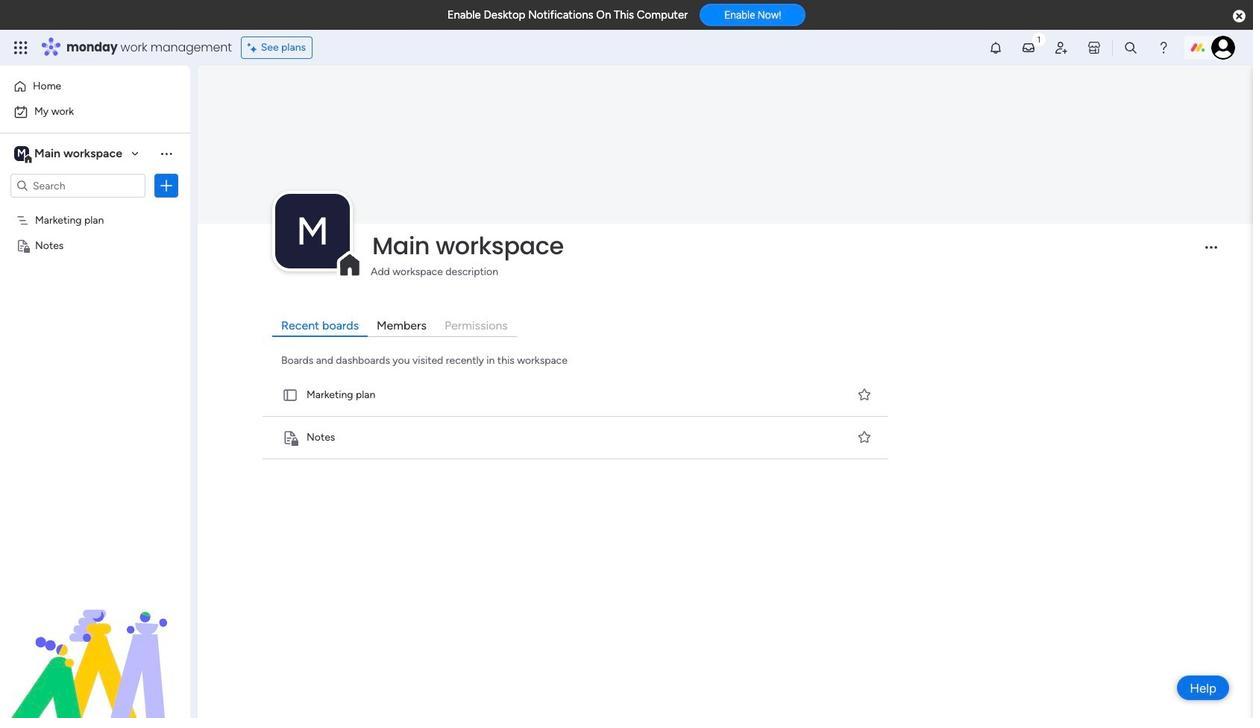 Task type: vqa. For each thing, say whether or not it's contained in the screenshot.
Workspace image
yes



Task type: locate. For each thing, give the bounding box(es) containing it.
select product image
[[13, 40, 28, 55]]

1 image
[[1033, 31, 1046, 47]]

list box
[[0, 204, 190, 459]]

None field
[[369, 231, 1193, 262]]

quick search results list box
[[260, 375, 893, 460]]

workspace selection element
[[14, 145, 125, 164]]

v2 ellipsis image
[[1206, 247, 1218, 259]]

workspace image
[[275, 194, 350, 269]]

option
[[9, 75, 181, 99], [9, 100, 181, 124], [0, 206, 190, 209]]

dapulse close image
[[1234, 9, 1246, 24]]

0 vertical spatial option
[[9, 75, 181, 99]]

lottie animation image
[[0, 568, 190, 719]]

private board image
[[282, 430, 299, 446]]

update feed image
[[1022, 40, 1037, 55]]

search everything image
[[1124, 40, 1139, 55]]

monday marketplace image
[[1087, 40, 1102, 55]]



Task type: describe. For each thing, give the bounding box(es) containing it.
lottie animation element
[[0, 568, 190, 719]]

add to favorites image
[[858, 388, 872, 403]]

invite members image
[[1055, 40, 1070, 55]]

private board image
[[16, 238, 30, 252]]

workspace image
[[14, 146, 29, 162]]

help image
[[1157, 40, 1172, 55]]

see plans image
[[248, 40, 261, 56]]

options image
[[159, 178, 174, 193]]

public board image
[[282, 387, 299, 404]]

1 vertical spatial option
[[9, 100, 181, 124]]

add to favorites image
[[858, 430, 872, 445]]

notifications image
[[989, 40, 1004, 55]]

2 vertical spatial option
[[0, 206, 190, 209]]

Search in workspace field
[[31, 177, 125, 194]]

workspace options image
[[159, 146, 174, 161]]

kendall parks image
[[1212, 36, 1236, 60]]



